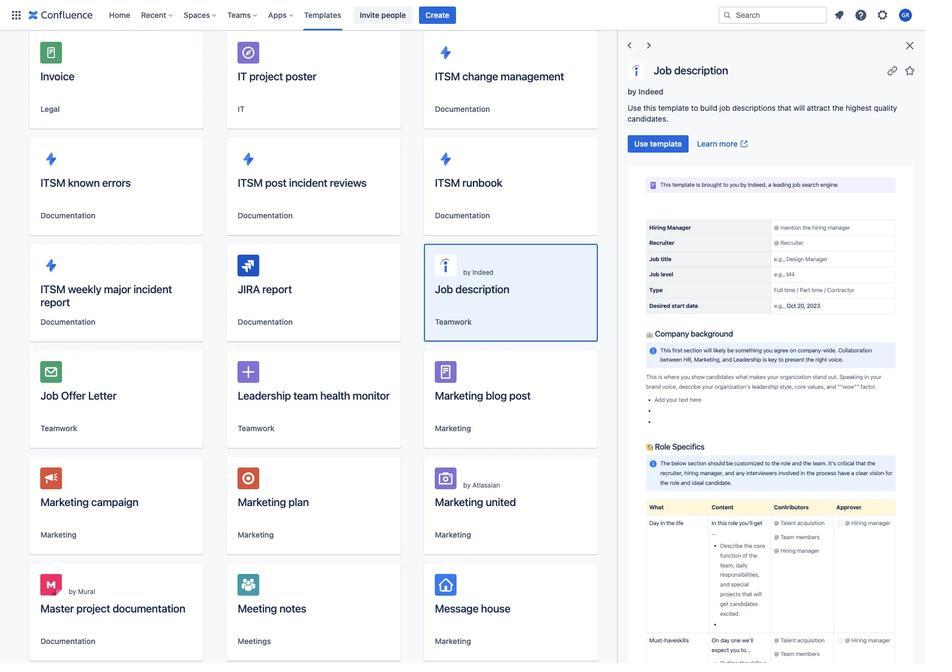 Task type: describe. For each thing, give the bounding box(es) containing it.
blog
[[486, 390, 507, 402]]

use template button
[[628, 135, 689, 153]]

itsm runbook
[[435, 177, 503, 189]]

your profile and preferences image
[[899, 8, 912, 21]]

health
[[320, 390, 350, 402]]

teamwork for leadership team health monitor
[[238, 424, 275, 433]]

candidates.
[[628, 114, 669, 123]]

management
[[501, 70, 564, 83]]

master project documentation
[[40, 603, 185, 615]]

documentation button for report
[[238, 317, 293, 328]]

by atlassian
[[463, 482, 500, 490]]

help icon image
[[855, 8, 868, 21]]

marketing down the marketing plan
[[238, 531, 274, 540]]

marketing blog post
[[435, 390, 531, 402]]

mural
[[78, 588, 95, 596]]

job
[[720, 103, 730, 113]]

leadership team health monitor
[[238, 390, 390, 402]]

template inside use this template to build job descriptions that will attract the highest quality candidates.
[[658, 103, 689, 113]]

1 vertical spatial job description
[[435, 283, 510, 296]]

meetings
[[238, 637, 271, 646]]

teams button
[[224, 6, 262, 24]]

quality
[[874, 103, 897, 113]]

teamwork for job offer letter
[[40, 424, 77, 433]]

0 vertical spatial post
[[265, 177, 287, 189]]

1 vertical spatial description
[[456, 283, 510, 296]]

0 vertical spatial description
[[674, 64, 728, 76]]

1 vertical spatial by indeed
[[463, 269, 494, 277]]

create link
[[419, 6, 456, 24]]

itsm for itsm change management
[[435, 70, 460, 83]]

marketing left blog
[[435, 390, 483, 402]]

atlassian
[[473, 482, 500, 490]]

meeting
[[238, 603, 277, 615]]

teamwork for job description
[[435, 317, 472, 327]]

message
[[435, 603, 479, 615]]

itsm weekly major incident report
[[40, 283, 172, 309]]

documentation button for known
[[40, 210, 96, 221]]

documentation for known
[[40, 211, 96, 220]]

banner containing home
[[0, 0, 925, 30]]

invite people button
[[353, 6, 412, 24]]

teamwork button for leadership team health monitor
[[238, 424, 275, 434]]

0 vertical spatial incident
[[289, 177, 328, 189]]

star marketing united image
[[572, 475, 585, 488]]

marketing united
[[435, 496, 516, 509]]

learn more
[[697, 139, 738, 148]]

teamwork button for job offer letter
[[40, 424, 77, 434]]

united
[[486, 496, 516, 509]]

will
[[794, 103, 805, 113]]

itsm post incident reviews
[[238, 177, 367, 189]]

apps button
[[265, 6, 298, 24]]

jira report
[[238, 283, 292, 296]]

project for it
[[249, 70, 283, 83]]

documentation button for weekly
[[40, 317, 96, 328]]

create
[[426, 10, 450, 19]]

documentation button for project
[[40, 637, 96, 647]]

itsm change management
[[435, 70, 564, 83]]

use for use this template to build job descriptions that will attract the highest quality candidates.
[[628, 103, 641, 113]]

monitor
[[353, 390, 390, 402]]

known
[[68, 177, 100, 189]]

master
[[40, 603, 74, 615]]

job for job offer letter's teamwork 'button'
[[40, 390, 59, 402]]

legal button
[[40, 104, 60, 115]]

documentation for weekly
[[40, 317, 96, 327]]

invite people
[[360, 10, 406, 19]]

invoice
[[40, 70, 74, 83]]

marketing button for marketing united
[[435, 530, 471, 541]]

marketing down marketing blog post
[[435, 424, 471, 433]]

reviews
[[330, 177, 367, 189]]

documentation button for runbook
[[435, 210, 490, 221]]

it project poster
[[238, 70, 317, 83]]

incident inside itsm weekly major incident report
[[134, 283, 172, 296]]

use this template to build job descriptions that will attract the highest quality candidates.
[[628, 103, 897, 123]]

teamwork button for job description
[[435, 317, 472, 328]]

attract
[[807, 103, 830, 113]]

marketing left campaign
[[40, 496, 89, 509]]

campaign
[[91, 496, 139, 509]]

more
[[720, 139, 738, 148]]

runbook
[[463, 177, 503, 189]]

notes
[[280, 603, 306, 615]]

marketing down marketing united
[[435, 531, 471, 540]]

documentation for report
[[238, 317, 293, 327]]

home link
[[106, 6, 134, 24]]

job for teamwork 'button' corresponding to job description
[[435, 283, 453, 296]]

by mural
[[69, 588, 95, 596]]

marketing down "message"
[[435, 637, 471, 646]]

legal
[[40, 104, 60, 114]]

itsm known errors
[[40, 177, 131, 189]]

documentation for change
[[435, 104, 490, 114]]

marketing plan
[[238, 496, 309, 509]]

itsm for itsm known errors
[[40, 177, 65, 189]]

1 horizontal spatial job description
[[654, 64, 728, 76]]

close image
[[904, 39, 917, 52]]

0 vertical spatial indeed
[[639, 87, 664, 96]]



Task type: locate. For each thing, give the bounding box(es) containing it.
1 horizontal spatial description
[[674, 64, 728, 76]]

marketing left plan on the bottom left of page
[[238, 496, 286, 509]]

documentation for post
[[238, 211, 293, 220]]

documentation button down the jira report in the top left of the page
[[238, 317, 293, 328]]

teamwork
[[435, 317, 472, 327], [40, 424, 77, 433], [238, 424, 275, 433]]

incident left reviews
[[289, 177, 328, 189]]

major
[[104, 283, 131, 296]]

this
[[644, 103, 656, 113]]

marketing button for marketing blog post
[[435, 424, 471, 434]]

0 horizontal spatial indeed
[[473, 269, 494, 277]]

project for master
[[76, 603, 110, 615]]

documentation down known
[[40, 211, 96, 220]]

marketing down marketing campaign
[[40, 531, 77, 540]]

documentation button down known
[[40, 210, 96, 221]]

poster
[[286, 70, 317, 83]]

1 horizontal spatial project
[[249, 70, 283, 83]]

team
[[294, 390, 318, 402]]

change
[[463, 70, 498, 83]]

1 vertical spatial it
[[238, 104, 245, 114]]

marketing button down the marketing plan
[[238, 530, 274, 541]]

house
[[481, 603, 511, 615]]

that
[[778, 103, 792, 113]]

incident
[[289, 177, 328, 189], [134, 283, 172, 296]]

the
[[833, 103, 844, 113]]

marketing button down marketing united
[[435, 530, 471, 541]]

search image
[[723, 11, 732, 19]]

marketing down the 'by atlassian'
[[435, 496, 483, 509]]

1 horizontal spatial incident
[[289, 177, 328, 189]]

0 vertical spatial by indeed
[[628, 87, 664, 96]]

0 horizontal spatial post
[[265, 177, 287, 189]]

to
[[691, 103, 698, 113]]

1 vertical spatial share link image
[[555, 475, 568, 488]]

itsm
[[435, 70, 460, 83], [40, 177, 65, 189], [238, 177, 263, 189], [435, 177, 460, 189], [40, 283, 65, 296]]

1 horizontal spatial report
[[262, 283, 292, 296]]

documentation
[[435, 104, 490, 114], [40, 211, 96, 220], [238, 211, 293, 220], [435, 211, 490, 220], [40, 317, 96, 327], [238, 317, 293, 327], [40, 637, 96, 646]]

use template
[[634, 139, 682, 148]]

people
[[381, 10, 406, 19]]

marketing button down "message"
[[435, 637, 471, 647]]

job description
[[654, 64, 728, 76], [435, 283, 510, 296]]

it up it button
[[238, 70, 247, 83]]

indeed
[[639, 87, 664, 96], [473, 269, 494, 277]]

marketing button for marketing plan
[[238, 530, 274, 541]]

banner
[[0, 0, 925, 30]]

recent button
[[138, 6, 177, 24]]

description
[[674, 64, 728, 76], [456, 283, 510, 296]]

0 horizontal spatial job description
[[435, 283, 510, 296]]

project left poster
[[249, 70, 283, 83]]

job
[[654, 64, 672, 76], [435, 283, 453, 296], [40, 390, 59, 402]]

0 horizontal spatial job
[[40, 390, 59, 402]]

report
[[262, 283, 292, 296], [40, 296, 70, 309]]

share link image left star job description icon at top right
[[886, 64, 899, 77]]

letter
[[88, 390, 117, 402]]

templates
[[304, 10, 341, 19]]

0 vertical spatial report
[[262, 283, 292, 296]]

itsm for itsm runbook
[[435, 177, 460, 189]]

documentation
[[113, 603, 185, 615]]

documentation for project
[[40, 637, 96, 646]]

apps
[[268, 10, 287, 19]]

marketing button for message house
[[435, 637, 471, 647]]

1 horizontal spatial share link image
[[886, 64, 899, 77]]

itsm for itsm weekly major incident report
[[40, 283, 65, 296]]

2 vertical spatial job
[[40, 390, 59, 402]]

highest
[[846, 103, 872, 113]]

project down mural
[[76, 603, 110, 615]]

documentation button down "master"
[[40, 637, 96, 647]]

template
[[658, 103, 689, 113], [650, 139, 682, 148]]

by indeed
[[628, 87, 664, 96], [463, 269, 494, 277]]

0 vertical spatial it
[[238, 70, 247, 83]]

1 horizontal spatial by indeed
[[628, 87, 664, 96]]

use down candidates.
[[634, 139, 648, 148]]

documentation button down itsm runbook
[[435, 210, 490, 221]]

documentation button for change
[[435, 104, 490, 115]]

marketing
[[435, 390, 483, 402], [435, 424, 471, 433], [40, 496, 89, 509], [238, 496, 286, 509], [435, 496, 483, 509], [40, 531, 77, 540], [238, 531, 274, 540], [435, 531, 471, 540], [435, 637, 471, 646]]

spaces button
[[180, 6, 221, 24]]

share link image
[[886, 64, 899, 77], [555, 475, 568, 488]]

documentation down the jira report in the top left of the page
[[238, 317, 293, 327]]

job offer letter
[[40, 390, 117, 402]]

1 vertical spatial template
[[650, 139, 682, 148]]

0 horizontal spatial description
[[456, 283, 510, 296]]

marketing button down marketing campaign
[[40, 530, 77, 541]]

marketing button for marketing campaign
[[40, 530, 77, 541]]

documentation down change
[[435, 104, 490, 114]]

invite
[[360, 10, 379, 19]]

message house
[[435, 603, 511, 615]]

project
[[249, 70, 283, 83], [76, 603, 110, 615]]

0 horizontal spatial teamwork
[[40, 424, 77, 433]]

spaces
[[184, 10, 210, 19]]

itsm for itsm post incident reviews
[[238, 177, 263, 189]]

0 horizontal spatial share link image
[[555, 475, 568, 488]]

notification icon image
[[833, 8, 846, 21]]

it for it
[[238, 104, 245, 114]]

0 vertical spatial job description
[[654, 64, 728, 76]]

documentation button
[[435, 104, 490, 115], [40, 210, 96, 221], [238, 210, 293, 221], [435, 210, 490, 221], [40, 317, 96, 328], [238, 317, 293, 328], [40, 637, 96, 647]]

leadership
[[238, 390, 291, 402]]

it button
[[238, 104, 245, 115]]

recent
[[141, 10, 166, 19]]

2 horizontal spatial teamwork button
[[435, 317, 472, 328]]

learn more link
[[691, 135, 755, 153]]

star itsm known errors image
[[177, 155, 191, 168]]

it
[[238, 70, 247, 83], [238, 104, 245, 114]]

template down candidates.
[[650, 139, 682, 148]]

global element
[[7, 0, 717, 30]]

it down it project poster
[[238, 104, 245, 114]]

report right jira
[[262, 283, 292, 296]]

documentation down "master"
[[40, 637, 96, 646]]

weekly
[[68, 283, 101, 296]]

plan
[[289, 496, 309, 509]]

templates link
[[301, 6, 345, 24]]

0 vertical spatial share link image
[[886, 64, 899, 77]]

itsm inside itsm weekly major incident report
[[40, 283, 65, 296]]

learn
[[697, 139, 718, 148]]

star job description image
[[904, 64, 917, 77]]

documentation down itsm post incident reviews
[[238, 211, 293, 220]]

teamwork button
[[435, 317, 472, 328], [40, 424, 77, 434], [238, 424, 275, 434]]

1 horizontal spatial teamwork
[[238, 424, 275, 433]]

documentation button for post
[[238, 210, 293, 221]]

1 vertical spatial use
[[634, 139, 648, 148]]

1 vertical spatial incident
[[134, 283, 172, 296]]

meetings button
[[238, 637, 271, 647]]

report inside itsm weekly major incident report
[[40, 296, 70, 309]]

descriptions
[[732, 103, 776, 113]]

documentation button down itsm post incident reviews
[[238, 210, 293, 221]]

appswitcher icon image
[[10, 8, 23, 21]]

report down weekly
[[40, 296, 70, 309]]

share link image
[[160, 155, 173, 168]]

0 vertical spatial template
[[658, 103, 689, 113]]

2 it from the top
[[238, 104, 245, 114]]

by for job description
[[463, 269, 471, 277]]

0 horizontal spatial by indeed
[[463, 269, 494, 277]]

documentation button down weekly
[[40, 317, 96, 328]]

1 vertical spatial post
[[509, 390, 531, 402]]

home
[[109, 10, 130, 19]]

documentation button down change
[[435, 104, 490, 115]]

1 horizontal spatial job
[[435, 283, 453, 296]]

1 horizontal spatial teamwork button
[[238, 424, 275, 434]]

0 vertical spatial job
[[654, 64, 672, 76]]

documentation down weekly
[[40, 317, 96, 327]]

errors
[[102, 177, 131, 189]]

0 vertical spatial use
[[628, 103, 641, 113]]

template inside button
[[650, 139, 682, 148]]

use
[[628, 103, 641, 113], [634, 139, 648, 148]]

0 horizontal spatial incident
[[134, 283, 172, 296]]

1 vertical spatial job
[[435, 283, 453, 296]]

Search field
[[719, 6, 827, 24]]

marketing button down marketing blog post
[[435, 424, 471, 434]]

use inside use this template to build job descriptions that will attract the highest quality candidates.
[[628, 103, 641, 113]]

it for it project poster
[[238, 70, 247, 83]]

build
[[700, 103, 718, 113]]

1 vertical spatial project
[[76, 603, 110, 615]]

settings icon image
[[876, 8, 889, 21]]

2 horizontal spatial job
[[654, 64, 672, 76]]

0 horizontal spatial report
[[40, 296, 70, 309]]

jira
[[238, 283, 260, 296]]

0 vertical spatial project
[[249, 70, 283, 83]]

meeting notes
[[238, 603, 306, 615]]

1 horizontal spatial indeed
[[639, 87, 664, 96]]

0 horizontal spatial project
[[76, 603, 110, 615]]

marketing campaign
[[40, 496, 139, 509]]

by for marketing united
[[463, 482, 471, 490]]

1 it from the top
[[238, 70, 247, 83]]

documentation for runbook
[[435, 211, 490, 220]]

use for use template
[[634, 139, 648, 148]]

use left this
[[628, 103, 641, 113]]

use inside button
[[634, 139, 648, 148]]

0 horizontal spatial teamwork button
[[40, 424, 77, 434]]

confluence image
[[28, 8, 93, 21], [28, 8, 93, 21]]

next template image
[[642, 39, 656, 52]]

1 vertical spatial indeed
[[473, 269, 494, 277]]

1 horizontal spatial post
[[509, 390, 531, 402]]

template left to
[[658, 103, 689, 113]]

by for master project documentation
[[69, 588, 76, 596]]

offer
[[61, 390, 86, 402]]

share link image left star marketing united image
[[555, 475, 568, 488]]

incident right major
[[134, 283, 172, 296]]

1 vertical spatial report
[[40, 296, 70, 309]]

teams
[[227, 10, 251, 19]]

documentation down itsm runbook
[[435, 211, 490, 220]]

2 horizontal spatial teamwork
[[435, 317, 472, 327]]

previous template image
[[623, 39, 636, 52]]

marketing button
[[435, 424, 471, 434], [40, 530, 77, 541], [238, 530, 274, 541], [435, 530, 471, 541], [435, 637, 471, 647]]



Task type: vqa. For each thing, say whether or not it's contained in the screenshot.


